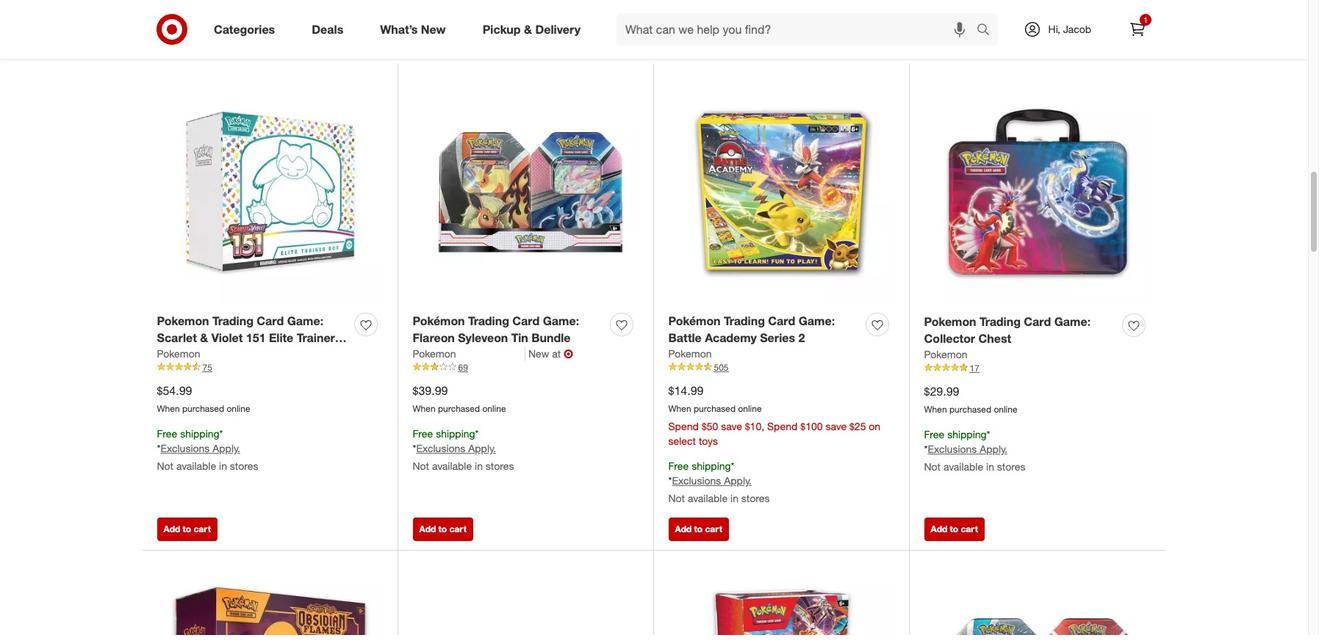 Task type: describe. For each thing, give the bounding box(es) containing it.
card for 151
[[257, 314, 284, 329]]

pokemon down scarlet
[[157, 348, 200, 360]]

& inside pokemon trading card game: scarlet & violet 151 elite trainer box
[[200, 331, 208, 345]]

pokemon link up 69
[[413, 347, 526, 361]]

apply. for $29.99
[[980, 444, 1008, 456]]

add to cart button for $39.99
[[413, 518, 473, 542]]

flareon
[[413, 331, 455, 345]]

pokemon down battle
[[669, 348, 712, 360]]

$54.99 when purchased online
[[157, 384, 250, 414]]

trading for violet
[[212, 314, 254, 329]]

online for $39.99
[[483, 403, 506, 414]]

$14.99 when purchased online spend $50 save $10, spend $100 save $25 on select toys
[[669, 384, 881, 447]]

151
[[246, 331, 266, 345]]

pokemon link for scarlet
[[157, 347, 200, 361]]

available for $39.99
[[432, 460, 472, 473]]

free shipping * * exclusions apply. not available in stores for $39.99
[[413, 428, 514, 473]]

card for bundle
[[513, 314, 540, 329]]

in for $29.99
[[987, 461, 995, 474]]

pickup
[[483, 22, 521, 36]]

75 link
[[157, 361, 383, 374]]

trading for tin
[[468, 314, 509, 329]]

game: for 2
[[799, 314, 835, 329]]

pokémon trading card game: flareon syleveon tin bundle link
[[413, 313, 605, 347]]

academy
[[705, 331, 757, 345]]

pokémon for battle
[[669, 314, 721, 329]]

pokemon down collector
[[924, 348, 968, 361]]

1 save from the left
[[721, 420, 742, 433]]

69 link
[[413, 361, 639, 374]]

elite
[[269, 331, 294, 345]]

when for $39.99
[[413, 403, 436, 414]]

2 save from the left
[[826, 420, 847, 433]]

trading inside pokemon trading card game: collector chest
[[980, 315, 1021, 329]]

add for $39.99
[[419, 524, 436, 535]]

$29.99 when purchased online
[[924, 384, 1018, 415]]

69
[[458, 362, 468, 373]]

available for $54.99
[[176, 460, 216, 473]]

pokemon trading card game: scarlet & violet 151 elite trainer box
[[157, 314, 335, 362]]

sponsored
[[1122, 40, 1166, 51]]

not for $29.99
[[924, 461, 941, 474]]

to for $54.99
[[183, 524, 191, 535]]

free shipping * * exclusions apply. not available in stores for $54.99
[[157, 428, 258, 473]]

deals
[[312, 22, 343, 36]]

pickup & delivery
[[483, 22, 581, 36]]

cart for $14.99
[[705, 524, 723, 535]]

toys
[[699, 435, 718, 447]]

free for $54.99
[[157, 428, 177, 440]]

collector
[[924, 331, 976, 346]]

exclusions apply. link for $39.99
[[416, 443, 496, 455]]

exclusions for $54.99
[[161, 443, 210, 455]]

search
[[970, 23, 1005, 38]]

available for $29.99
[[944, 461, 984, 474]]

1 link
[[1122, 13, 1154, 46]]

exclusions for $39.99
[[416, 443, 466, 455]]

cart for $54.99
[[194, 524, 211, 535]]

pokémon trading card game: flareon syleveon tin bundle
[[413, 314, 579, 345]]

cart for $39.99
[[449, 524, 467, 535]]

bundle
[[532, 331, 571, 345]]

free shipping * * exclusions apply. not available in stores down "toys" on the bottom right of the page
[[669, 460, 770, 505]]

at
[[552, 348, 561, 360]]

75
[[203, 362, 212, 373]]

pokemon trading card game: collector chest
[[924, 315, 1091, 346]]

* down select
[[669, 475, 672, 488]]

$25
[[850, 420, 866, 433]]

apply. for $39.99
[[468, 443, 496, 455]]

exclusions apply. link for $29.99
[[928, 444, 1008, 456]]

2
[[799, 331, 805, 345]]

exclusions for $29.99
[[928, 444, 977, 456]]

online for $14.99
[[738, 403, 762, 414]]

What can we help you find? suggestions appear below search field
[[617, 13, 980, 46]]

pokemon down flareon
[[413, 348, 456, 360]]

what's
[[380, 22, 418, 36]]

pokemon link for collector
[[924, 348, 968, 362]]

pokémon for flareon
[[413, 314, 465, 329]]

add for $14.99
[[675, 524, 692, 535]]

free shipping * * exclusions apply. not available in stores for $29.99
[[924, 428, 1026, 474]]

purchased for $14.99
[[694, 403, 736, 414]]

cart for $29.99
[[961, 524, 978, 535]]

¬
[[564, 347, 573, 361]]

violet
[[211, 331, 243, 345]]

pickup & delivery link
[[470, 13, 599, 46]]

shipping for $39.99
[[436, 428, 475, 440]]

free for $39.99
[[413, 428, 433, 440]]

on
[[869, 420, 881, 433]]

add to cart for $39.99
[[419, 524, 467, 535]]

add to cart button for $14.99
[[669, 518, 729, 542]]

purchased for $29.99
[[950, 404, 992, 415]]



Task type: locate. For each thing, give the bounding box(es) containing it.
pokemon trading card game: 2023 holiday advent calendar image
[[413, 566, 639, 636], [413, 566, 639, 636]]

add to cart for $14.99
[[675, 524, 723, 535]]

pokemon trading card game: collector chest image
[[924, 78, 1152, 306], [924, 78, 1152, 306]]

categories link
[[201, 13, 293, 46]]

not
[[157, 460, 174, 473], [413, 460, 429, 473], [924, 461, 941, 474], [669, 493, 685, 505]]

when inside $14.99 when purchased online spend $50 save $10, spend $100 save $25 on select toys
[[669, 403, 692, 414]]

exclusions down $39.99 when purchased online
[[416, 443, 466, 455]]

pokémon up flareon
[[413, 314, 465, 329]]

2 add to cart button from the left
[[413, 518, 473, 542]]

purchased
[[182, 403, 224, 414], [438, 403, 480, 414], [694, 403, 736, 414], [950, 404, 992, 415]]

1 vertical spatial &
[[200, 331, 208, 345]]

2 add to cart from the left
[[419, 524, 467, 535]]

when for $54.99
[[157, 403, 180, 414]]

when inside $54.99 when purchased online
[[157, 403, 180, 414]]

online inside $39.99 when purchased online
[[483, 403, 506, 414]]

add
[[164, 524, 180, 535], [419, 524, 436, 535], [675, 524, 692, 535], [931, 524, 948, 535]]

trading inside pokémon trading card game: flareon syleveon tin bundle
[[468, 314, 509, 329]]

& left "violet"
[[200, 331, 208, 345]]

0 horizontal spatial new
[[421, 22, 446, 36]]

when down $29.99
[[924, 404, 947, 415]]

1 horizontal spatial new
[[529, 348, 549, 360]]

4 add from the left
[[931, 524, 948, 535]]

spend up select
[[669, 420, 699, 433]]

1
[[1144, 15, 1148, 24]]

pokémon up battle
[[669, 314, 721, 329]]

advertisement region
[[143, 0, 1166, 40]]

search button
[[970, 13, 1005, 49]]

in for $54.99
[[219, 460, 227, 473]]

1 horizontal spatial pokémon
[[669, 314, 721, 329]]

add to cart button for $29.99
[[924, 518, 985, 542]]

1 horizontal spatial save
[[826, 420, 847, 433]]

game:
[[287, 314, 324, 329], [543, 314, 579, 329], [799, 314, 835, 329], [1055, 315, 1091, 329]]

trading up the syleveon
[[468, 314, 509, 329]]

pokémon trading card game: battle academy series 2 link
[[669, 313, 860, 347]]

pokémon trading card game: battle academy series 2
[[669, 314, 835, 345]]

when down "$14.99"
[[669, 403, 692, 414]]

card up 'tin'
[[513, 314, 540, 329]]

online for $54.99
[[227, 403, 250, 414]]

trading for series
[[724, 314, 765, 329]]

shipping for $54.99
[[180, 428, 219, 440]]

pokemon link down scarlet
[[157, 347, 200, 361]]

1 add from the left
[[164, 524, 180, 535]]

trading up chest
[[980, 315, 1021, 329]]

* down $54.99 when purchased online
[[219, 428, 223, 440]]

trading inside pokémon trading card game: battle academy series 2
[[724, 314, 765, 329]]

add to cart button
[[157, 518, 217, 542], [413, 518, 473, 542], [669, 518, 729, 542], [924, 518, 985, 542]]

0 horizontal spatial &
[[200, 331, 208, 345]]

pokemon inside pokemon trading card game: scarlet & violet 151 elite trainer box
[[157, 314, 209, 329]]

when inside the $29.99 when purchased online
[[924, 404, 947, 415]]

pokémon
[[413, 314, 465, 329], [669, 314, 721, 329]]

1 horizontal spatial spend
[[767, 420, 798, 433]]

when down $54.99
[[157, 403, 180, 414]]

505 link
[[669, 361, 895, 374]]

in for $39.99
[[475, 460, 483, 473]]

stores for $29.99
[[997, 461, 1026, 474]]

card inside pokémon trading card game: battle academy series 2
[[768, 314, 796, 329]]

to for $14.99
[[694, 524, 703, 535]]

$54.99
[[157, 384, 192, 398]]

pokemon trading card game: scarlet & violet 151 elite trainer box link
[[157, 313, 349, 362]]

exclusions down the $29.99 when purchased online
[[928, 444, 977, 456]]

exclusions apply. link for $54.99
[[161, 443, 240, 455]]

add to cart
[[164, 524, 211, 535], [419, 524, 467, 535], [675, 524, 723, 535], [931, 524, 978, 535]]

not for $39.99
[[413, 460, 429, 473]]

purchased down $29.99
[[950, 404, 992, 415]]

what's new
[[380, 22, 446, 36]]

1 add to cart from the left
[[164, 524, 211, 535]]

delivery
[[535, 22, 581, 36]]

$39.99
[[413, 384, 448, 398]]

game: up trainer
[[287, 314, 324, 329]]

jacob
[[1064, 23, 1092, 35]]

$39.99 when purchased online
[[413, 384, 506, 414]]

4 add to cart from the left
[[931, 524, 978, 535]]

game: for 151
[[287, 314, 324, 329]]

pokemon trading card game: collector chest link
[[924, 314, 1117, 348]]

purchased down $39.99
[[438, 403, 480, 414]]

$50
[[702, 420, 718, 433]]

add to cart for $54.99
[[164, 524, 211, 535]]

shipping down "toys" on the bottom right of the page
[[692, 460, 731, 472]]

game: up 17 link
[[1055, 315, 1091, 329]]

add to cart button for $54.99
[[157, 518, 217, 542]]

3 add to cart button from the left
[[669, 518, 729, 542]]

4 add to cart button from the left
[[924, 518, 985, 542]]

online
[[227, 403, 250, 414], [483, 403, 506, 414], [738, 403, 762, 414], [994, 404, 1018, 415]]

1 cart from the left
[[194, 524, 211, 535]]

add to cart for $29.99
[[931, 524, 978, 535]]

add for $29.99
[[931, 524, 948, 535]]

free
[[157, 428, 177, 440], [413, 428, 433, 440], [924, 428, 945, 441], [669, 460, 689, 472]]

* down $29.99
[[924, 444, 928, 456]]

purchased inside the $29.99 when purchased online
[[950, 404, 992, 415]]

deals link
[[299, 13, 362, 46]]

1 to from the left
[[183, 524, 191, 535]]

to
[[183, 524, 191, 535], [439, 524, 447, 535], [694, 524, 703, 535], [950, 524, 959, 535]]

exclusions down "toys" on the bottom right of the page
[[672, 475, 721, 488]]

&
[[524, 22, 532, 36], [200, 331, 208, 345]]

game: inside pokemon trading card game: scarlet & violet 151 elite trainer box
[[287, 314, 324, 329]]

when down $39.99
[[413, 403, 436, 414]]

free down $29.99
[[924, 428, 945, 441]]

scarlet
[[157, 331, 197, 345]]

battle
[[669, 331, 702, 345]]

exclusions apply. link
[[161, 443, 240, 455], [416, 443, 496, 455], [928, 444, 1008, 456], [672, 475, 752, 488]]

3 to from the left
[[694, 524, 703, 535]]

free down $39.99
[[413, 428, 433, 440]]

* down $54.99
[[157, 443, 161, 455]]

online inside $54.99 when purchased online
[[227, 403, 250, 414]]

new inside new at ¬
[[529, 348, 549, 360]]

pokémon trading card game: flareon syleveon tin bundle image
[[413, 78, 639, 305], [413, 78, 639, 305]]

pokemon link down collector
[[924, 348, 968, 362]]

hi, jacob
[[1049, 23, 1092, 35]]

pokemon inside pokemon trading card game: collector chest
[[924, 315, 977, 329]]

chest
[[979, 331, 1012, 346]]

1 vertical spatial new
[[529, 348, 549, 360]]

exclusions apply. link down $54.99 when purchased online
[[161, 443, 240, 455]]

1 add to cart button from the left
[[157, 518, 217, 542]]

when for $29.99
[[924, 404, 947, 415]]

series
[[760, 331, 795, 345]]

1 horizontal spatial &
[[524, 22, 532, 36]]

apply. down $39.99 when purchased online
[[468, 443, 496, 455]]

game: up 2
[[799, 314, 835, 329]]

exclusions apply. link down $39.99 when purchased online
[[416, 443, 496, 455]]

available down $54.99 when purchased online
[[176, 460, 216, 473]]

online inside $14.99 when purchased online spend $50 save $10, spend $100 save $25 on select toys
[[738, 403, 762, 414]]

exclusions down $54.99 when purchased online
[[161, 443, 210, 455]]

0 horizontal spatial spend
[[669, 420, 699, 433]]

add for $54.99
[[164, 524, 180, 535]]

apply. down the $29.99 when purchased online
[[980, 444, 1008, 456]]

1 spend from the left
[[669, 420, 699, 433]]

purchased for $39.99
[[438, 403, 480, 414]]

exclusions apply. link down the $29.99 when purchased online
[[928, 444, 1008, 456]]

free shipping * * exclusions apply. not available in stores down $54.99 when purchased online
[[157, 428, 258, 473]]

purchased inside $54.99 when purchased online
[[182, 403, 224, 414]]

apply.
[[213, 443, 240, 455], [468, 443, 496, 455], [980, 444, 1008, 456], [724, 475, 752, 488]]

in
[[219, 460, 227, 473], [475, 460, 483, 473], [987, 461, 995, 474], [731, 493, 739, 505]]

shipping
[[180, 428, 219, 440], [436, 428, 475, 440], [948, 428, 987, 441], [692, 460, 731, 472]]

card up 17 link
[[1024, 315, 1051, 329]]

new left at
[[529, 348, 549, 360]]

17
[[970, 363, 980, 374]]

available
[[176, 460, 216, 473], [432, 460, 472, 473], [944, 461, 984, 474], [688, 493, 728, 505]]

card
[[257, 314, 284, 329], [513, 314, 540, 329], [768, 314, 796, 329], [1024, 315, 1051, 329]]

stores
[[230, 460, 258, 473], [486, 460, 514, 473], [997, 461, 1026, 474], [742, 493, 770, 505]]

not for $54.99
[[157, 460, 174, 473]]

17 link
[[924, 362, 1152, 375]]

shipping down $39.99 when purchased online
[[436, 428, 475, 440]]

syleveon
[[458, 331, 508, 345]]

game: inside pokémon trading card game: flareon syleveon tin bundle
[[543, 314, 579, 329]]

505
[[714, 362, 729, 373]]

2 spend from the left
[[767, 420, 798, 433]]

* down $39.99
[[413, 443, 416, 455]]

apply. for $54.99
[[213, 443, 240, 455]]

when for $14.99
[[669, 403, 692, 414]]

new
[[421, 22, 446, 36], [529, 348, 549, 360]]

new right what's at the top of page
[[421, 22, 446, 36]]

pokemon link
[[157, 347, 200, 361], [413, 347, 526, 361], [669, 347, 712, 361], [924, 348, 968, 362]]

online down 17 link
[[994, 404, 1018, 415]]

3 add from the left
[[675, 524, 692, 535]]

game: for bundle
[[543, 314, 579, 329]]

*
[[219, 428, 223, 440], [475, 428, 479, 440], [987, 428, 991, 441], [157, 443, 161, 455], [413, 443, 416, 455], [924, 444, 928, 456], [731, 460, 735, 472], [669, 475, 672, 488]]

purchased for $54.99
[[182, 403, 224, 414]]

card up elite
[[257, 314, 284, 329]]

select
[[669, 435, 696, 447]]

card for 2
[[768, 314, 796, 329]]

purchased inside $14.99 when purchased online spend $50 save $10, spend $100 save $25 on select toys
[[694, 403, 736, 414]]

pokémon inside pokémon trading card game: battle academy series 2
[[669, 314, 721, 329]]

$10,
[[745, 420, 765, 433]]

free down $54.99
[[157, 428, 177, 440]]

shipping for $29.99
[[948, 428, 987, 441]]

apply. down $54.99 when purchased online
[[213, 443, 240, 455]]

$100
[[801, 420, 823, 433]]

card inside pokémon trading card game: flareon syleveon tin bundle
[[513, 314, 540, 329]]

box
[[157, 348, 179, 362]]

spend
[[669, 420, 699, 433], [767, 420, 798, 433]]

free shipping * * exclusions apply. not available in stores
[[157, 428, 258, 473], [413, 428, 514, 473], [924, 428, 1026, 474], [669, 460, 770, 505]]

pokémon trading card game: battle academy series 2 image
[[669, 78, 895, 305], [669, 78, 895, 305]]

apply. down $10,
[[724, 475, 752, 488]]

card up series
[[768, 314, 796, 329]]

online for $29.99
[[994, 404, 1018, 415]]

* down $14.99 when purchased online spend $50 save $10, spend $100 save $25 on select toys at right bottom
[[731, 460, 735, 472]]

trading
[[212, 314, 254, 329], [468, 314, 509, 329], [724, 314, 765, 329], [980, 315, 1021, 329]]

3 cart from the left
[[705, 524, 723, 535]]

trading up "violet"
[[212, 314, 254, 329]]

3 add to cart from the left
[[675, 524, 723, 535]]

shipping down the $29.99 when purchased online
[[948, 428, 987, 441]]

trading inside pokemon trading card game: scarlet & violet 151 elite trainer box
[[212, 314, 254, 329]]

* down the $29.99 when purchased online
[[987, 428, 991, 441]]

new at ¬
[[529, 347, 573, 361]]

pokémon trading card game: vaporeon umbreon tin bundle image
[[924, 566, 1152, 636], [924, 566, 1152, 636]]

game: inside pokémon trading card game: battle academy series 2
[[799, 314, 835, 329]]

save right $50
[[721, 420, 742, 433]]

1 pokémon from the left
[[413, 314, 465, 329]]

pokemon
[[157, 314, 209, 329], [924, 315, 977, 329], [157, 348, 200, 360], [413, 348, 456, 360], [669, 348, 712, 360], [924, 348, 968, 361]]

trainer
[[297, 331, 335, 345]]

free down select
[[669, 460, 689, 472]]

free shipping * * exclusions apply. not available in stores down $39.99 when purchased online
[[413, 428, 514, 473]]

card inside pokemon trading card game: scarlet & violet 151 elite trainer box
[[257, 314, 284, 329]]

stores for $54.99
[[230, 460, 258, 473]]

purchased down $54.99
[[182, 403, 224, 414]]

free shipping * * exclusions apply. not available in stores down the $29.99 when purchased online
[[924, 428, 1026, 474]]

pokemon up scarlet
[[157, 314, 209, 329]]

shipping down $54.99 when purchased online
[[180, 428, 219, 440]]

0 horizontal spatial save
[[721, 420, 742, 433]]

pokemon scarlet violet s3 obsidian flames booster bundle image
[[669, 566, 895, 636], [669, 566, 895, 636]]

$14.99
[[669, 384, 704, 398]]

2 to from the left
[[439, 524, 447, 535]]

& right pickup
[[524, 22, 532, 36]]

pokemon trading card game: scarlet & violet 151 elite trainer box image
[[157, 78, 383, 305], [157, 78, 383, 305]]

online down the '75' link
[[227, 403, 250, 414]]

2 cart from the left
[[449, 524, 467, 535]]

to for $39.99
[[439, 524, 447, 535]]

online down 69 link
[[483, 403, 506, 414]]

hi,
[[1049, 23, 1061, 35]]

0 vertical spatial new
[[421, 22, 446, 36]]

when
[[157, 403, 180, 414], [413, 403, 436, 414], [669, 403, 692, 414], [924, 404, 947, 415]]

purchased up $50
[[694, 403, 736, 414]]

pokemon link down battle
[[669, 347, 712, 361]]

card inside pokemon trading card game: collector chest
[[1024, 315, 1051, 329]]

save left $25
[[826, 420, 847, 433]]

free for $29.99
[[924, 428, 945, 441]]

0 horizontal spatial pokémon
[[413, 314, 465, 329]]

tin
[[511, 331, 528, 345]]

game: up bundle
[[543, 314, 579, 329]]

spend right $10,
[[767, 420, 798, 433]]

available down the $29.99 when purchased online
[[944, 461, 984, 474]]

pokemon up collector
[[924, 315, 977, 329]]

pokemon trading card game: scarlet & violet obsidian flames elite trainer box image
[[157, 566, 383, 636], [157, 566, 383, 636]]

pokémon inside pokémon trading card game: flareon syleveon tin bundle
[[413, 314, 465, 329]]

what's new link
[[368, 13, 464, 46]]

0 vertical spatial &
[[524, 22, 532, 36]]

available down "toys" on the bottom right of the page
[[688, 493, 728, 505]]

$29.99
[[924, 384, 960, 399]]

when inside $39.99 when purchased online
[[413, 403, 436, 414]]

available down $39.99 when purchased online
[[432, 460, 472, 473]]

trading up academy
[[724, 314, 765, 329]]

online up $10,
[[738, 403, 762, 414]]

exclusions apply. link down "toys" on the bottom right of the page
[[672, 475, 752, 488]]

cart
[[194, 524, 211, 535], [449, 524, 467, 535], [705, 524, 723, 535], [961, 524, 978, 535]]

game: inside pokemon trading card game: collector chest
[[1055, 315, 1091, 329]]

stores for $39.99
[[486, 460, 514, 473]]

2 add from the left
[[419, 524, 436, 535]]

to for $29.99
[[950, 524, 959, 535]]

4 to from the left
[[950, 524, 959, 535]]

categories
[[214, 22, 275, 36]]

purchased inside $39.99 when purchased online
[[438, 403, 480, 414]]

2 pokémon from the left
[[669, 314, 721, 329]]

save
[[721, 420, 742, 433], [826, 420, 847, 433]]

* down $39.99 when purchased online
[[475, 428, 479, 440]]

4 cart from the left
[[961, 524, 978, 535]]

pokemon link for battle
[[669, 347, 712, 361]]

exclusions
[[161, 443, 210, 455], [416, 443, 466, 455], [928, 444, 977, 456], [672, 475, 721, 488]]

online inside the $29.99 when purchased online
[[994, 404, 1018, 415]]



Task type: vqa. For each thing, say whether or not it's contained in the screenshot.
'Add to cart' button corresponding to $14.99
yes



